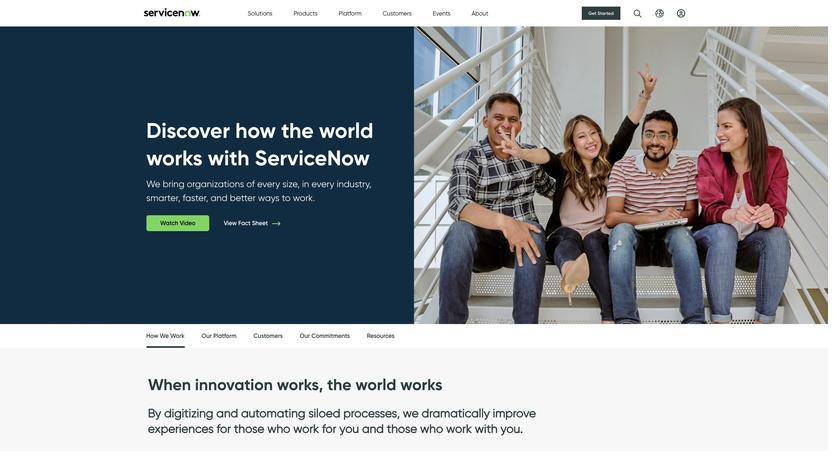 Task type: vqa. For each thing, say whether or not it's contained in the screenshot.
SOLUTIONS on the left of the page
yes



Task type: describe. For each thing, give the bounding box(es) containing it.
smarter,
[[146, 192, 180, 204]]

solutions button
[[248, 9, 273, 18]]

1 vertical spatial the
[[328, 375, 352, 395]]

better
[[230, 192, 256, 204]]

our platform
[[202, 333, 237, 340]]

watch video link
[[146, 215, 210, 231]]

you
[[340, 422, 359, 436]]

events
[[433, 10, 451, 17]]

products button
[[294, 9, 318, 18]]

1 vertical spatial platform
[[213, 333, 237, 340]]

world inside discover how the world works with servicenow
[[319, 117, 374, 144]]

our platform link
[[202, 324, 237, 348]]

how we work link
[[146, 324, 185, 350]]

improve
[[493, 406, 537, 421]]

when
[[148, 375, 191, 395]]

view fact sheet link
[[224, 220, 291, 227]]

resources link
[[367, 324, 395, 348]]

digitizing
[[164, 406, 214, 421]]

video
[[180, 220, 196, 227]]

fact
[[238, 220, 251, 227]]

2 for from the left
[[322, 422, 337, 436]]

you.
[[501, 422, 524, 436]]

about button
[[472, 9, 489, 18]]

works inside discover how the world works with servicenow
[[146, 145, 203, 171]]

by digitizing and automating siloed processes, we dramatically improve experiences for those who work for you and those who work with you.
[[148, 406, 537, 436]]

sheet
[[252, 220, 268, 227]]

we
[[403, 406, 419, 421]]

1 horizontal spatial platform
[[339, 10, 362, 17]]

products
[[294, 10, 318, 17]]

the inside discover how the world works with servicenow
[[281, 117, 314, 144]]

2 every from the left
[[312, 178, 335, 190]]

of
[[247, 178, 255, 190]]

innovation
[[195, 375, 273, 395]]

to
[[282, 192, 291, 204]]

experiences
[[148, 422, 214, 436]]

1 vertical spatial works
[[401, 375, 443, 395]]

go to servicenow account image
[[678, 9, 686, 17]]

customers for customers link
[[254, 333, 283, 340]]

bring
[[163, 178, 185, 190]]

our for our commitments
[[300, 333, 310, 340]]

get
[[589, 10, 597, 16]]

1 vertical spatial world
[[356, 375, 397, 395]]

in
[[302, 178, 309, 190]]



Task type: locate. For each thing, give the bounding box(es) containing it.
get started link
[[582, 7, 621, 20]]

those down the automating
[[234, 422, 265, 436]]

0 horizontal spatial those
[[234, 422, 265, 436]]

2 our from the left
[[300, 333, 310, 340]]

with left you.
[[475, 422, 498, 436]]

those
[[234, 422, 265, 436], [387, 422, 418, 436]]

with up organizations
[[208, 145, 250, 171]]

1 work from the left
[[294, 422, 319, 436]]

for
[[217, 422, 231, 436], [322, 422, 337, 436]]

0 vertical spatial customers
[[383, 10, 412, 17]]

works
[[146, 145, 203, 171], [401, 375, 443, 395]]

faster,
[[183, 192, 208, 204]]

processes,
[[344, 406, 400, 421]]

commitments
[[312, 333, 350, 340]]

automating
[[241, 406, 306, 421]]

work down siloed
[[294, 422, 319, 436]]

world
[[319, 117, 374, 144], [356, 375, 397, 395]]

who down the automating
[[268, 422, 291, 436]]

work
[[170, 333, 185, 340]]

platform
[[339, 10, 362, 17], [213, 333, 237, 340]]

1 horizontal spatial for
[[322, 422, 337, 436]]

the
[[281, 117, 314, 144], [328, 375, 352, 395]]

who down dramatically
[[421, 422, 444, 436]]

1 those from the left
[[234, 422, 265, 436]]

view
[[224, 220, 237, 227]]

1 horizontal spatial work
[[447, 422, 472, 436]]

resources
[[367, 333, 395, 340]]

and down processes,
[[362, 422, 384, 436]]

2 work from the left
[[447, 422, 472, 436]]

2 who from the left
[[421, 422, 444, 436]]

work down dramatically
[[447, 422, 472, 436]]

customers
[[383, 10, 412, 17], [254, 333, 283, 340]]

0 horizontal spatial works
[[146, 145, 203, 171]]

1 horizontal spatial with
[[475, 422, 498, 436]]

and down innovation
[[217, 406, 238, 421]]

with inside by digitizing and automating siloed processes, we dramatically improve experiences for those who work for you and those who work with you.
[[475, 422, 498, 436]]

0 horizontal spatial customers
[[254, 333, 283, 340]]

every
[[257, 178, 280, 190], [312, 178, 335, 190]]

get started
[[589, 10, 614, 16]]

siloed
[[309, 406, 341, 421]]

customers link
[[254, 324, 283, 348]]

size,
[[283, 178, 300, 190]]

1 for from the left
[[217, 422, 231, 436]]

1 who from the left
[[268, 422, 291, 436]]

1 vertical spatial we
[[160, 333, 169, 340]]

the up siloed
[[328, 375, 352, 395]]

we
[[146, 178, 161, 190], [160, 333, 169, 340]]

industry,
[[337, 178, 372, 190]]

2 vertical spatial and
[[362, 422, 384, 436]]

1 horizontal spatial works
[[401, 375, 443, 395]]

1 vertical spatial customers
[[254, 333, 283, 340]]

view fact sheet
[[224, 220, 270, 227]]

every right in
[[312, 178, 335, 190]]

we inside 'we bring organizations of every size, in every industry, smarter, faster, and better ways to work.'
[[146, 178, 161, 190]]

1 horizontal spatial every
[[312, 178, 335, 190]]

1 horizontal spatial those
[[387, 422, 418, 436]]

2 those from the left
[[387, 422, 418, 436]]

servicenow
[[255, 145, 370, 171]]

0 vertical spatial platform
[[339, 10, 362, 17]]

0 horizontal spatial platform
[[213, 333, 237, 340]]

and inside 'we bring organizations of every size, in every industry, smarter, faster, and better ways to work.'
[[211, 192, 228, 204]]

1 horizontal spatial the
[[328, 375, 352, 395]]

0 horizontal spatial the
[[281, 117, 314, 144]]

servicenow employees celebrating better ways to work together image
[[0, 26, 829, 324]]

about
[[472, 10, 489, 17]]

our commitments
[[300, 333, 350, 340]]

1 every from the left
[[257, 178, 280, 190]]

0 vertical spatial and
[[211, 192, 228, 204]]

our
[[202, 333, 212, 340], [300, 333, 310, 340]]

how we work
[[146, 333, 185, 340]]

we up smarter,
[[146, 178, 161, 190]]

0 vertical spatial world
[[319, 117, 374, 144]]

our for our platform
[[202, 333, 212, 340]]

0 vertical spatial we
[[146, 178, 161, 190]]

ways
[[258, 192, 280, 204]]

0 horizontal spatial who
[[268, 422, 291, 436]]

works up bring
[[146, 145, 203, 171]]

and down organizations
[[211, 192, 228, 204]]

watch video
[[160, 220, 196, 227]]

the up servicenow
[[281, 117, 314, 144]]

solutions
[[248, 10, 273, 17]]

with inside discover how the world works with servicenow
[[208, 145, 250, 171]]

works,
[[277, 375, 324, 395]]

events button
[[433, 9, 451, 18]]

we right how
[[160, 333, 169, 340]]

work.
[[293, 192, 315, 204]]

1 vertical spatial and
[[217, 406, 238, 421]]

0 vertical spatial works
[[146, 145, 203, 171]]

0 horizontal spatial every
[[257, 178, 280, 190]]

0 vertical spatial with
[[208, 145, 250, 171]]

works up we
[[401, 375, 443, 395]]

watch
[[160, 220, 178, 227]]

dramatically
[[422, 406, 490, 421]]

and
[[211, 192, 228, 204], [217, 406, 238, 421], [362, 422, 384, 436]]

0 horizontal spatial with
[[208, 145, 250, 171]]

with
[[208, 145, 250, 171], [475, 422, 498, 436]]

who
[[268, 422, 291, 436], [421, 422, 444, 436]]

how
[[146, 333, 158, 340]]

0 horizontal spatial work
[[294, 422, 319, 436]]

discover
[[146, 117, 230, 144]]

0 vertical spatial the
[[281, 117, 314, 144]]

our commitments link
[[300, 324, 350, 348]]

discover how the world works with servicenow
[[146, 117, 374, 171]]

1 horizontal spatial who
[[421, 422, 444, 436]]

1 our from the left
[[202, 333, 212, 340]]

customers button
[[383, 9, 412, 18]]

0 horizontal spatial our
[[202, 333, 212, 340]]

those down we
[[387, 422, 418, 436]]

servicenow image
[[143, 8, 201, 16]]

started
[[598, 10, 614, 16]]

when innovation works, the world works
[[148, 375, 443, 395]]

how
[[236, 117, 276, 144]]

we bring organizations of every size, in every industry, smarter, faster, and better ways to work.
[[146, 178, 372, 204]]

organizations
[[187, 178, 244, 190]]

every up ways
[[257, 178, 280, 190]]

work
[[294, 422, 319, 436], [447, 422, 472, 436]]

by
[[148, 406, 161, 421]]

1 horizontal spatial our
[[300, 333, 310, 340]]

1 vertical spatial with
[[475, 422, 498, 436]]

1 horizontal spatial customers
[[383, 10, 412, 17]]

our right the work
[[202, 333, 212, 340]]

platform button
[[339, 9, 362, 18]]

0 horizontal spatial for
[[217, 422, 231, 436]]

customers for customers popup button
[[383, 10, 412, 17]]

our left commitments
[[300, 333, 310, 340]]



